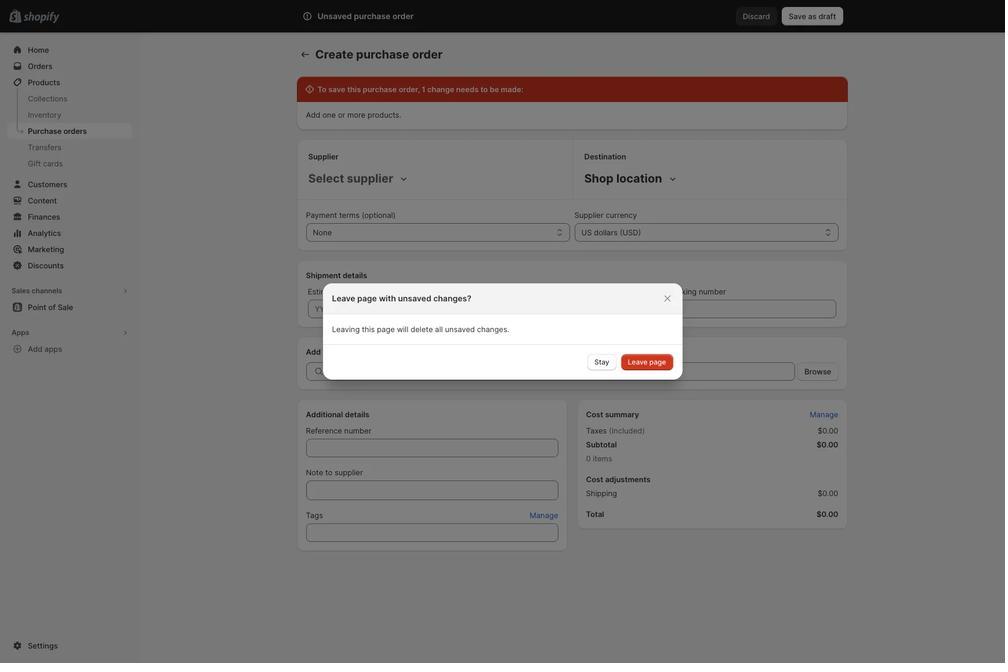 Task type: vqa. For each thing, say whether or not it's contained in the screenshot.
Cost Summary
yes



Task type: locate. For each thing, give the bounding box(es) containing it.
1 horizontal spatial number
[[699, 287, 726, 296]]

reference
[[306, 426, 342, 436]]

leaving
[[332, 325, 360, 334]]

add left products
[[306, 347, 321, 357]]

inventory link
[[7, 107, 132, 123]]

shipping
[[586, 489, 617, 498]]

order up 1 at the left of the page
[[412, 48, 443, 61]]

supplier
[[335, 468, 363, 477]]

cost summary
[[586, 410, 639, 419]]

1 vertical spatial order
[[412, 48, 443, 61]]

add left one
[[306, 110, 320, 119]]

gift
[[28, 159, 41, 168]]

destination
[[584, 152, 626, 161]]

sales
[[12, 287, 30, 295]]

tracking number
[[666, 287, 726, 296]]

leave page button
[[621, 354, 673, 371]]

0 horizontal spatial this
[[347, 85, 361, 94]]

to left be
[[481, 85, 488, 94]]

number for reference number
[[344, 426, 372, 436]]

save as draft
[[789, 12, 836, 21]]

us
[[581, 228, 592, 237]]

details up "arrival"
[[343, 271, 367, 280]]

currency
[[606, 211, 637, 220]]

purchase
[[354, 11, 391, 21], [356, 48, 409, 61], [363, 85, 397, 94]]

save
[[328, 85, 345, 94]]

create
[[315, 48, 353, 61]]

0 vertical spatial order
[[393, 11, 414, 21]]

unsaved right the "all" at the left
[[445, 325, 475, 334]]

1 vertical spatial unsaved
[[445, 325, 475, 334]]

leaving this page will delete all unsaved changes.
[[332, 325, 509, 334]]

add for add one or more products.
[[306, 110, 320, 119]]

discounts link
[[7, 258, 132, 274]]

0 vertical spatial unsaved
[[398, 294, 431, 303]]

note to supplier
[[306, 468, 363, 477]]

0 vertical spatial to
[[481, 85, 488, 94]]

purchase orders link
[[7, 123, 132, 139]]

0 vertical spatial details
[[343, 271, 367, 280]]

arrival
[[346, 287, 367, 296]]

2 vertical spatial page
[[650, 358, 666, 367]]

page
[[357, 294, 377, 303], [377, 325, 395, 334], [650, 358, 666, 367]]

order
[[393, 11, 414, 21], [412, 48, 443, 61]]

create purchase order
[[315, 48, 443, 61]]

be
[[490, 85, 499, 94]]

1 vertical spatial cost
[[586, 475, 603, 484]]

to right note
[[325, 468, 333, 477]]

save as draft button
[[782, 7, 843, 26]]

number down additional details
[[344, 426, 372, 436]]

this inside leave page with unsaved changes? dialog
[[362, 325, 375, 334]]

0 horizontal spatial number
[[344, 426, 372, 436]]

adjustments
[[605, 475, 651, 484]]

2 horizontal spatial page
[[650, 358, 666, 367]]

purchase
[[28, 126, 62, 136]]

shipment
[[306, 271, 341, 280]]

this right leaving
[[362, 325, 375, 334]]

number
[[699, 287, 726, 296], [344, 426, 372, 436]]

leave inside button
[[628, 358, 648, 367]]

1 horizontal spatial leave
[[628, 358, 648, 367]]

apps
[[44, 345, 62, 354]]

2 cost from the top
[[586, 475, 603, 484]]

supplier
[[308, 152, 339, 161], [575, 211, 604, 220]]

0 horizontal spatial leave
[[332, 294, 355, 303]]

add left apps
[[28, 345, 42, 354]]

page inside button
[[650, 358, 666, 367]]

unsaved right the with
[[398, 294, 431, 303]]

0 vertical spatial purchase
[[354, 11, 391, 21]]

items
[[593, 454, 612, 463]]

products.
[[368, 110, 401, 119]]

purchase up products.
[[363, 85, 397, 94]]

will
[[397, 325, 409, 334]]

supplier up us
[[575, 211, 604, 220]]

number for tracking number
[[699, 287, 726, 296]]

purchase down the search at the top left of the page
[[356, 48, 409, 61]]

1 vertical spatial page
[[377, 325, 395, 334]]

page right stay
[[650, 358, 666, 367]]

0 horizontal spatial to
[[325, 468, 333, 477]]

details up reference number
[[345, 410, 369, 419]]

leave down shipment details at the left top of the page
[[332, 294, 355, 303]]

additional details
[[306, 410, 369, 419]]

page for leave page with unsaved changes?
[[357, 294, 377, 303]]

0 horizontal spatial page
[[357, 294, 377, 303]]

cost
[[586, 410, 603, 419], [586, 475, 603, 484]]

0 vertical spatial supplier
[[308, 152, 339, 161]]

1 vertical spatial number
[[344, 426, 372, 436]]

collections
[[28, 94, 67, 103]]

0 horizontal spatial supplier
[[308, 152, 339, 161]]

0 horizontal spatial unsaved
[[398, 294, 431, 303]]

this right save
[[347, 85, 361, 94]]

1 horizontal spatial unsaved
[[445, 325, 475, 334]]

order right the search at the top left of the page
[[393, 11, 414, 21]]

unsaved purchase order
[[318, 11, 414, 21]]

home link
[[7, 42, 132, 58]]

order for create purchase order
[[412, 48, 443, 61]]

browse button
[[798, 363, 838, 381]]

add one or more products.
[[306, 110, 401, 119]]

number right tracking
[[699, 287, 726, 296]]

0 vertical spatial leave
[[332, 294, 355, 303]]

all
[[435, 325, 443, 334]]

estimated
[[308, 287, 343, 296]]

$0.00 for shipping
[[818, 489, 838, 498]]

1 horizontal spatial to
[[481, 85, 488, 94]]

estimated arrival
[[308, 287, 367, 296]]

total
[[586, 510, 604, 519]]

one
[[323, 110, 336, 119]]

additional
[[306, 410, 343, 419]]

cost up taxes
[[586, 410, 603, 419]]

0 vertical spatial cost
[[586, 410, 603, 419]]

to
[[318, 85, 327, 94]]

1 horizontal spatial page
[[377, 325, 395, 334]]

with
[[379, 294, 396, 303]]

purchase for create
[[356, 48, 409, 61]]

leave page with unsaved changes?
[[332, 294, 471, 303]]

cost for cost adjustments
[[586, 475, 603, 484]]

supplier currency
[[575, 211, 637, 220]]

stay button
[[588, 354, 616, 371]]

dollars
[[594, 228, 618, 237]]

page left the with
[[357, 294, 377, 303]]

1 vertical spatial details
[[345, 410, 369, 419]]

cards
[[43, 159, 63, 168]]

leave for leave page with unsaved changes?
[[332, 294, 355, 303]]

1 vertical spatial this
[[362, 325, 375, 334]]

channels
[[32, 287, 62, 295]]

details
[[343, 271, 367, 280], [345, 410, 369, 419]]

1 vertical spatial purchase
[[356, 48, 409, 61]]

supplier down one
[[308, 152, 339, 161]]

none
[[313, 228, 332, 237]]

purchase right unsaved
[[354, 11, 391, 21]]

1 vertical spatial supplier
[[575, 211, 604, 220]]

1 vertical spatial to
[[325, 468, 333, 477]]

shipment details
[[306, 271, 367, 280]]

purchase orders
[[28, 126, 87, 136]]

0 vertical spatial this
[[347, 85, 361, 94]]

1 horizontal spatial this
[[362, 325, 375, 334]]

1 horizontal spatial supplier
[[575, 211, 604, 220]]

leave right stay
[[628, 358, 648, 367]]

0 vertical spatial page
[[357, 294, 377, 303]]

1 vertical spatial leave
[[628, 358, 648, 367]]

0 vertical spatial number
[[699, 287, 726, 296]]

1 cost from the top
[[586, 410, 603, 419]]

to save this purchase order, 1 change needs to be made:
[[318, 85, 523, 94]]

gift cards link
[[7, 155, 132, 172]]

leave page with unsaved changes? dialog
[[0, 284, 1005, 380]]

payment terms (optional)
[[306, 211, 396, 220]]

add
[[306, 110, 320, 119], [28, 345, 42, 354], [306, 347, 321, 357]]

cost up shipping
[[586, 475, 603, 484]]

leave
[[332, 294, 355, 303], [628, 358, 648, 367]]

add inside add apps button
[[28, 345, 42, 354]]

page left will
[[377, 325, 395, 334]]



Task type: describe. For each thing, give the bounding box(es) containing it.
settings
[[28, 642, 58, 651]]

payment
[[306, 211, 337, 220]]

0
[[586, 454, 591, 463]]

search
[[354, 12, 378, 21]]

delete
[[411, 325, 433, 334]]

home
[[28, 45, 49, 55]]

page for leave page
[[650, 358, 666, 367]]

add apps
[[28, 345, 62, 354]]

needs
[[456, 85, 479, 94]]

products
[[28, 78, 60, 87]]

leave page
[[628, 358, 666, 367]]

summary
[[605, 410, 639, 419]]

tracking
[[666, 287, 697, 296]]

manage button
[[803, 407, 845, 423]]

purchase for unsaved
[[354, 11, 391, 21]]

apps
[[12, 328, 29, 337]]

sales channels button
[[7, 283, 132, 299]]

2 vertical spatial purchase
[[363, 85, 397, 94]]

reference number
[[306, 426, 372, 436]]

add apps button
[[7, 341, 132, 357]]

changes?
[[433, 294, 471, 303]]

(optional)
[[362, 211, 396, 220]]

collections link
[[7, 90, 132, 107]]

(included)
[[609, 426, 645, 436]]

discounts
[[28, 261, 64, 270]]

made:
[[501, 85, 523, 94]]

us dollars (usd)
[[581, 228, 641, 237]]

more
[[347, 110, 366, 119]]

taxes (included)
[[586, 426, 645, 436]]

orders
[[63, 126, 87, 136]]

stay
[[595, 358, 609, 367]]

order,
[[399, 85, 420, 94]]

$0.00 for total
[[817, 510, 838, 519]]

or
[[338, 110, 345, 119]]

subtotal
[[586, 440, 617, 450]]

cost adjustments
[[586, 475, 651, 484]]

unsaved
[[318, 11, 352, 21]]

add for add apps
[[28, 345, 42, 354]]

shopify image
[[23, 12, 59, 24]]

changes.
[[477, 325, 509, 334]]

apps button
[[7, 325, 132, 341]]

manage
[[810, 410, 838, 419]]

settings link
[[7, 638, 132, 654]]

search button
[[334, 7, 671, 26]]

sales channels
[[12, 287, 62, 295]]

1
[[422, 85, 425, 94]]

browse
[[805, 367, 831, 376]]

inventory
[[28, 110, 61, 119]]

details for shipment details
[[343, 271, 367, 280]]

details for additional details
[[345, 410, 369, 419]]

tags
[[306, 511, 323, 520]]

cost for cost summary
[[586, 410, 603, 419]]

gift cards
[[28, 159, 63, 168]]

(usd)
[[620, 228, 641, 237]]

discard
[[743, 12, 770, 21]]

products link
[[7, 74, 132, 90]]

add products
[[306, 347, 355, 357]]

products
[[323, 347, 355, 357]]

$0.00 for subtotal
[[817, 440, 838, 450]]

leave for leave page
[[628, 358, 648, 367]]

0 items
[[586, 454, 612, 463]]

add for add products
[[306, 347, 321, 357]]

discard link
[[736, 7, 777, 26]]

supplier for supplier currency
[[575, 211, 604, 220]]

order for unsaved purchase order
[[393, 11, 414, 21]]

as
[[808, 12, 817, 21]]

transfers link
[[7, 139, 132, 155]]

draft
[[819, 12, 836, 21]]

supplier for supplier
[[308, 152, 339, 161]]



